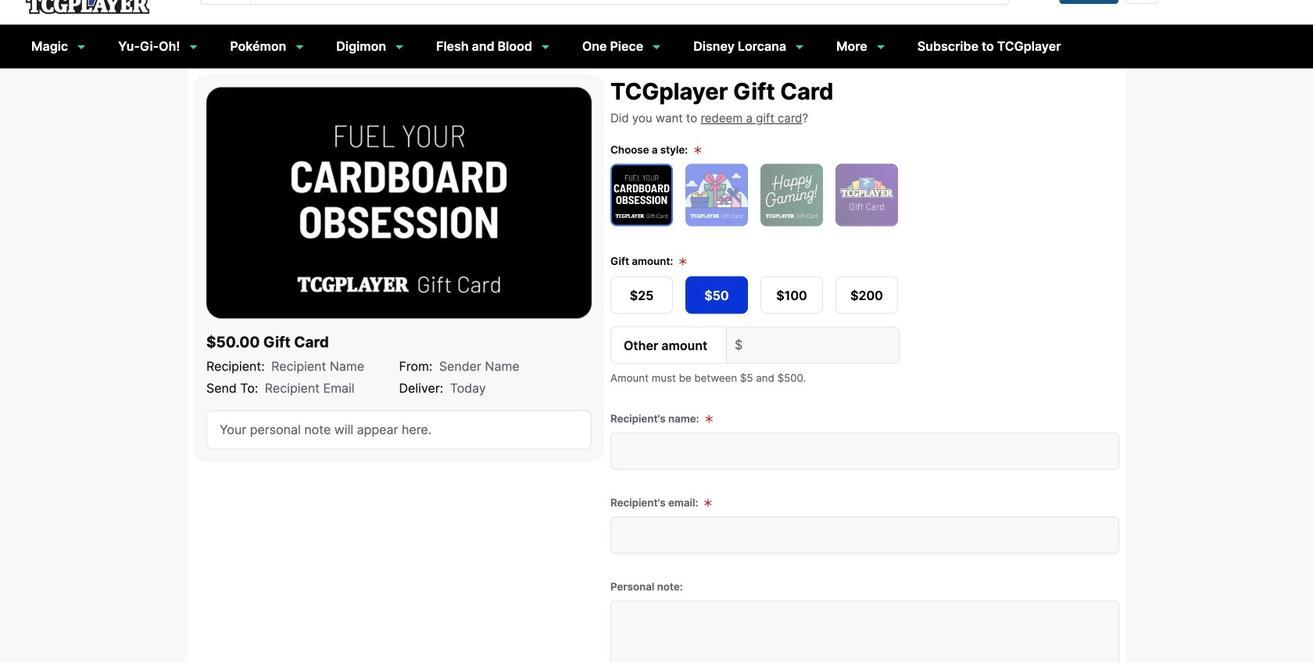 Task type: locate. For each thing, give the bounding box(es) containing it.
Recipient's email: email field
[[610, 517, 1119, 554]]

asterisk image
[[694, 145, 702, 155]]

tcgplayer.com image
[[25, 0, 150, 15]]

None text field
[[751, 327, 899, 363]]

0 vertical spatial asterisk image
[[679, 257, 687, 266]]

asterisk image
[[679, 257, 687, 266], [705, 414, 713, 424], [704, 498, 712, 508]]

1 vertical spatial asterisk image
[[705, 414, 713, 424]]

2 vertical spatial asterisk image
[[704, 498, 712, 508]]

None text field
[[251, 0, 973, 4]]



Task type: vqa. For each thing, say whether or not it's contained in the screenshot.
"envelope" image
no



Task type: describe. For each thing, give the bounding box(es) containing it.
asterisk image for the recipient's email: email field
[[704, 498, 712, 508]]

cardboard obsession gift card image
[[206, 87, 592, 318]]

Personal note: text field
[[610, 601, 1119, 662]]

Recipient's name: text field
[[610, 433, 1119, 470]]

asterisk image for recipient's name: text box
[[705, 414, 713, 424]]



